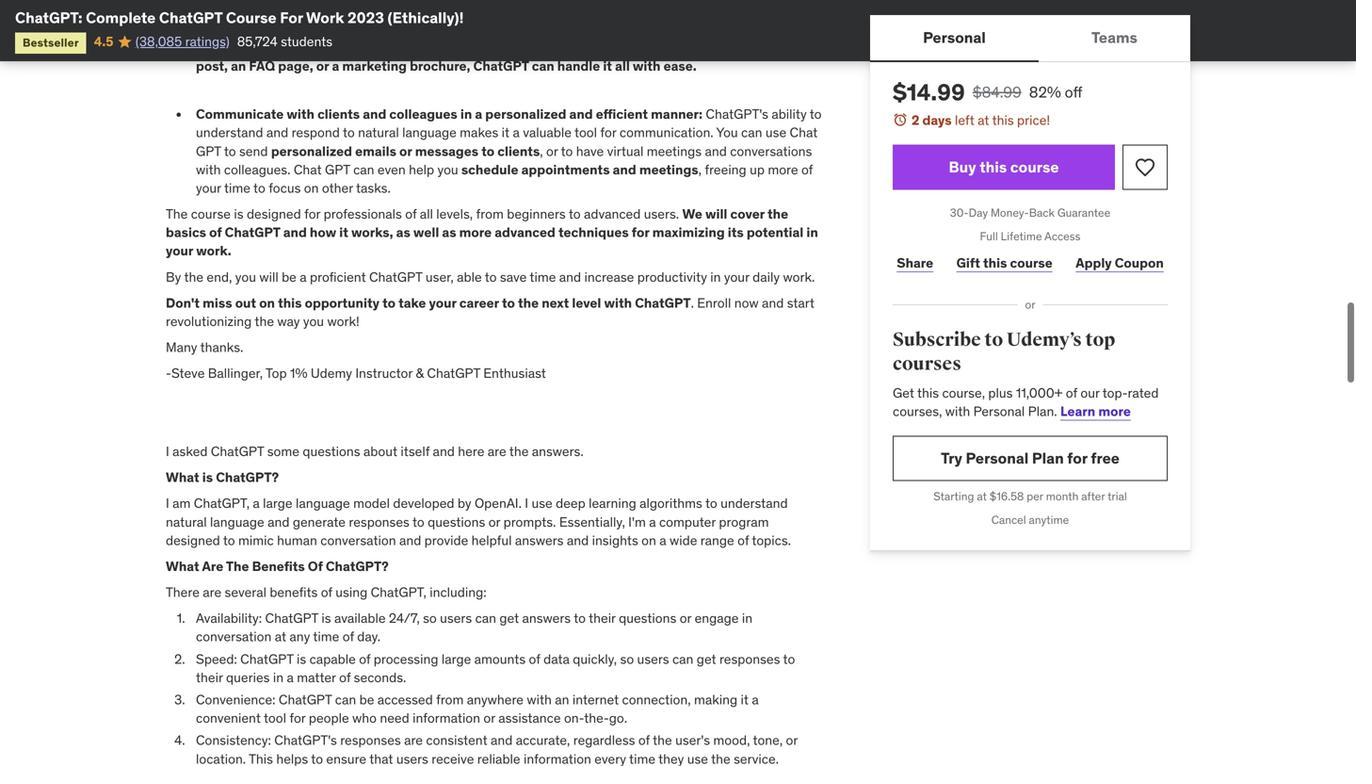 Task type: describe. For each thing, give the bounding box(es) containing it.
plan.
[[1029, 403, 1058, 420]]

is down any
[[297, 650, 306, 667]]

is left available
[[322, 610, 331, 627]]

for inside chatgpt's ability to understand and respond to natural language makes it a valuable tool for communication. you can use chat gpt to send
[[601, 124, 617, 141]]

2 vertical spatial questions
[[619, 610, 677, 627]]

udemy
[[311, 365, 352, 382]]

guarantee
[[1058, 206, 1111, 220]]

accessed
[[378, 691, 433, 708]]

alarm image
[[893, 112, 908, 127]]

or up helpful
[[489, 513, 501, 530]]

a up makes at the left top of page
[[475, 106, 483, 123]]

1 vertical spatial questions
[[428, 513, 486, 530]]

this up way at the top left of page
[[278, 294, 302, 311]]

of inside get this course, plus 11,000+ of our top-rated courses, with personal plan.
[[1066, 384, 1078, 401]]

brochure,
[[410, 57, 471, 74]]

quickly
[[326, 39, 371, 56]]

ease.
[[664, 57, 697, 74]]

30-day money-back guarantee full lifetime access
[[951, 206, 1111, 243]]

is down asked on the left of page
[[202, 469, 213, 486]]

with inside i asked chatgpt some questions about itself and here are the answers. what is chatgpt? i am chatgpt, a large language model developed by openai. i use deep learning algorithms to understand natural language and generate responses to questions or prompts. essentially, i'm a computer program designed to mimic human conversation and provide helpful answers and insights on a wide range of topics. what are the benefits of chatgpt? there are several benefits of using chatgpt, including: availability: chatgpt is available 24/7, so users can get answers to their questions or engage in conversation at any time of day. speed: chatgpt is capable of processing large amounts of data quickly, so users can get responses to their queries in a matter of seconds. convenience: chatgpt can be accessed from anywhere with an internet connection, making it a convenient tool for people who need information or assistance on-the-go. consistency: chatgpt's responses are consistent and accurate, regardless of the user's mood, tone, or location. this helps to ensure that users receive reliable information every time they use the service.
[[527, 691, 552, 708]]

.
[[691, 294, 694, 311]]

a right making
[[752, 691, 759, 708]]

of right the "regardless"
[[639, 732, 650, 749]]

ability
[[772, 106, 807, 123]]

chatgpt left some
[[211, 443, 264, 460]]

reports
[[327, 2, 373, 19]]

more inside we will cover the basics of chatgpt and how it works, as well as more advanced techniques for maximizing its potential in your work.
[[460, 224, 492, 241]]

helps
[[276, 750, 308, 766]]

is down "colleagues."
[[234, 205, 244, 222]]

apply coupon button
[[1072, 244, 1168, 282]]

emails,
[[379, 2, 424, 19]]

of
[[308, 558, 323, 575]]

you inside . enroll now and start revolutionizing the way you work!
[[303, 313, 324, 330]]

a up mimic
[[253, 495, 260, 512]]

1 vertical spatial meetings
[[640, 161, 699, 178]]

, for tasks.
[[699, 161, 702, 178]]

and down seconds:
[[514, 39, 537, 56]]

be inside i asked chatgpt some questions about itself and here are the answers. what is chatgpt? i am chatgpt, a large language model developed by openai. i use deep learning algorithms to understand natural language and generate responses to questions or prompts. essentially, i'm a computer program designed to mimic human conversation and provide helpful answers and insights on a wide range of topics. what are the benefits of chatgpt? there are several benefits of using chatgpt, including: availability: chatgpt is available 24/7, so users can get answers to their questions or engage in conversation at any time of day. speed: chatgpt is capable of processing large amounts of data quickly, so users can get responses to their queries in a matter of seconds. convenience: chatgpt can be accessed from anywhere with an internet connection, making it a convenient tool for people who need information or assistance on-the-go. consistency: chatgpt's responses are consistent and accurate, regardless of the user's mood, tone, or location. this helps to ensure that users receive reliable information every time they use the service.
[[360, 691, 374, 708]]

0 vertical spatial generate
[[267, 2, 324, 19]]

opportunity
[[305, 294, 380, 311]]

chat inside chatgpt's ability to understand and respond to natural language makes it a valuable tool for communication. you can use chat gpt to send
[[790, 124, 818, 141]]

of inside , freeing up more of your time to focus on other tasks.
[[802, 161, 813, 178]]

1 horizontal spatial use
[[688, 750, 709, 766]]

your down user,
[[429, 294, 457, 311]]

0 vertical spatial responses
[[349, 513, 410, 530]]

the inside i asked chatgpt some questions about itself and here are the answers. what is chatgpt? i am chatgpt, a large language model developed by openai. i use deep learning algorithms to understand natural language and generate responses to questions or prompts. essentially, i'm a computer program designed to mimic human conversation and provide helpful answers and insights on a wide range of topics. what are the benefits of chatgpt? there are several benefits of using chatgpt, including: availability: chatgpt is available 24/7, so users can get answers to their questions or engage in conversation at any time of day. speed: chatgpt is capable of processing large amounts of data quickly, so users can get responses to their queries in a matter of seconds. convenience: chatgpt can be accessed from anywhere with an internet connection, making it a convenient tool for people who need information or assistance on-the-go. consistency: chatgpt's responses are consistent and accurate, regardless of the user's mood, tone, or location. this helps to ensure that users receive reliable information every time they use the service.
[[226, 558, 249, 575]]

2023
[[348, 8, 384, 27]]

2 what from the top
[[166, 558, 199, 575]]

computer
[[660, 513, 716, 530]]

an inside i asked chatgpt some questions about itself and here are the answers. what is chatgpt? i am chatgpt, a large language model developed by openai. i use deep learning algorithms to understand natural language and generate responses to questions or prompts. essentially, i'm a computer program designed to mimic human conversation and provide helpful answers and insights on a wide range of topics. what are the benefits of chatgpt? there are several benefits of using chatgpt, including: availability: chatgpt is available 24/7, so users can get answers to their questions or engage in conversation at any time of day. speed: chatgpt is capable of processing large amounts of data quickly, so users can get responses to their queries in a matter of seconds. convenience: chatgpt can be accessed from anywhere with an internet connection, making it a convenient tool for people who need information or assistance on-the-go. consistency: chatgpt's responses are consistent and accurate, regardless of the user's mood, tone, or location. this helps to ensure that users receive reliable information every time they use the service.
[[555, 691, 570, 708]]

1 vertical spatial conversation
[[196, 628, 272, 645]]

1 vertical spatial answers
[[523, 610, 571, 627]]

chatgpt up "take"
[[369, 268, 423, 285]]

about
[[364, 443, 398, 460]]

the left next
[[518, 294, 539, 311]]

for left the free
[[1068, 448, 1088, 468]]

bestseller
[[23, 35, 79, 50]]

of down day.
[[359, 650, 371, 667]]

or up even
[[400, 143, 412, 159]]

focus
[[269, 179, 301, 196]]

at inside starting at $16.58 per month after trial cancel anytime
[[977, 489, 987, 504]]

a left matter
[[287, 669, 294, 686]]

from inside i asked chatgpt some questions about itself and here are the answers. what is chatgpt? i am chatgpt, a large language model developed by openai. i use deep learning algorithms to understand natural language and generate responses to questions or prompts. essentially, i'm a computer program designed to mimic human conversation and provide helpful answers and insights on a wide range of topics. what are the benefits of chatgpt? there are several benefits of using chatgpt, including: availability: chatgpt is available 24/7, so users can get answers to their questions or engage in conversation at any time of day. speed: chatgpt is capable of processing large amounts of data quickly, so users can get responses to their queries in a matter of seconds. convenience: chatgpt can be accessed from anywhere with an internet connection, making it a convenient tool for people who need information or assistance on-the-go. consistency: chatgpt's responses are consistent and accurate, regardless of the user's mood, tone, or location. this helps to ensure that users receive reliable information every time they use the service.
[[436, 691, 464, 708]]

chatgpt:
[[15, 8, 82, 27]]

can down including:
[[475, 610, 497, 627]]

high-
[[257, 20, 290, 37]]

the down the mood,
[[712, 750, 731, 766]]

0 horizontal spatial personalized
[[271, 143, 352, 159]]

internet
[[573, 691, 619, 708]]

can up connection,
[[673, 650, 694, 667]]

chatgpt's for generate high-quality content and documents in seconds:
[[563, 20, 626, 37]]

on inside , freeing up more of your time to focus on other tasks.
[[304, 179, 319, 196]]

accurate,
[[516, 732, 570, 749]]

or up documents
[[427, 2, 440, 19]]

insights
[[592, 532, 639, 549]]

30-
[[951, 206, 969, 220]]

queries
[[226, 669, 270, 686]]

use inside chatgpt's ability to understand and respond to natural language makes it a valuable tool for communication. you can use chat gpt to send
[[766, 124, 787, 141]]

1 vertical spatial get
[[697, 650, 717, 667]]

2 vertical spatial responses
[[340, 732, 401, 749]]

enroll
[[698, 294, 732, 311]]

in right engage
[[742, 610, 753, 627]]

and left the provide
[[399, 532, 421, 549]]

we
[[683, 205, 703, 222]]

1%
[[290, 365, 308, 382]]

learn more link
[[1061, 403, 1132, 420]]

a down quickly
[[332, 57, 339, 74]]

emails
[[355, 143, 397, 159]]

benefits
[[252, 558, 305, 575]]

assistance
[[499, 710, 561, 727]]

am
[[173, 495, 191, 512]]

learn more
[[1061, 403, 1132, 420]]

and inside chatgpt's ability to understand and respond to natural language makes it a valuable tool for communication. you can use chat gpt to send
[[267, 124, 289, 141]]

time up capable
[[313, 628, 340, 645]]

1 vertical spatial large
[[442, 650, 471, 667]]

1 horizontal spatial users
[[440, 610, 472, 627]]

meetings inside , or to have virtual meetings and conversations with colleagues. chat gpt can even help you
[[647, 143, 702, 159]]

to inside , freeing up more of your time to focus on other tasks.
[[254, 179, 266, 196]]

1 horizontal spatial are
[[404, 732, 423, 749]]

written
[[465, 39, 511, 56]]

chatgpt's for communicate with clients and colleagues in a personalized and efficient manner:
[[706, 106, 769, 123]]

in up 'quickly generate well-written and informative content' at left top
[[489, 20, 500, 37]]

with inside get this course, plus 11,000+ of our top-rated courses, with personal plan.
[[946, 403, 971, 420]]

and up emails
[[363, 106, 387, 123]]

tab list containing personal
[[871, 15, 1191, 62]]

data
[[544, 650, 570, 667]]

language inside chatgpt's ability to understand and respond to natural language makes it a valuable tool for communication. you can use chat gpt to send
[[402, 124, 457, 141]]

wishlist image
[[1135, 156, 1157, 179]]

0 horizontal spatial information
[[413, 710, 481, 727]]

1 horizontal spatial information
[[524, 750, 592, 766]]

communicate
[[196, 106, 284, 123]]

1 vertical spatial responses
[[720, 650, 781, 667]]

quickly,
[[573, 650, 617, 667]]

designed inside i asked chatgpt some questions about itself and here are the answers. what is chatgpt? i am chatgpt, a large language model developed by openai. i use deep learning algorithms to understand natural language and generate responses to questions or prompts. essentially, i'm a computer program designed to mimic human conversation and provide helpful answers and insights on a wide range of topics. what are the benefits of chatgpt? there are several benefits of using chatgpt, including: availability: chatgpt is available 24/7, so users can get answers to their questions or engage in conversation at any time of day. speed: chatgpt is capable of processing large amounts of data quickly, so users can get responses to their queries in a matter of seconds. convenience: chatgpt can be accessed from anywhere with an internet connection, making it a convenient tool for people who need information or assistance on-the-go. consistency: chatgpt's responses are consistent and accurate, regardless of the user's mood, tone, or location. this helps to ensure that users receive reliable information every time they use the service.
[[166, 532, 220, 549]]

of left day.
[[343, 628, 354, 645]]

proficient
[[310, 268, 366, 285]]

of inside we will cover the basics of chatgpt and how it works, as well as more advanced techniques for maximizing its potential in your work.
[[209, 224, 222, 241]]

advanced inside we will cover the basics of chatgpt and how it works, as well as more advanced techniques for maximizing its potential in your work.
[[495, 224, 556, 241]]

level
[[572, 294, 602, 311]]

0 horizontal spatial will
[[259, 268, 279, 285]]

0 vertical spatial at
[[978, 112, 990, 129]]

mood,
[[714, 732, 750, 749]]

go.
[[609, 710, 628, 727]]

1 vertical spatial generate
[[374, 39, 431, 56]]

manner:
[[651, 106, 703, 123]]

speed:
[[196, 650, 237, 667]]

0 horizontal spatial chatgpt,
[[194, 495, 250, 512]]

(38,085 ratings)
[[136, 33, 230, 50]]

0 vertical spatial their
[[589, 610, 616, 627]]

handle
[[558, 57, 600, 74]]

and up human on the left of the page
[[268, 513, 290, 530]]

chatgpt's inside i asked chatgpt some questions about itself and here are the answers. what is chatgpt? i am chatgpt, a large language model developed by openai. i use deep learning algorithms to understand natural language and generate responses to questions or prompts. essentially, i'm a computer program designed to mimic human conversation and provide helpful answers and insights on a wide range of topics. what are the benefits of chatgpt? there are several benefits of using chatgpt, including: availability: chatgpt is available 24/7, so users can get answers to their questions or engage in conversation at any time of day. speed: chatgpt is capable of processing large amounts of data quickly, so users can get responses to their queries in a matter of seconds. convenience: chatgpt can be accessed from anywhere with an internet connection, making it a convenient tool for people who need information or assistance on-the-go. consistency: chatgpt's responses are consistent and accurate, regardless of the user's mood, tone, or location. this helps to ensure that users receive reliable information every time they use the service.
[[274, 732, 337, 749]]

0 horizontal spatial use
[[532, 495, 553, 512]]

quality
[[290, 20, 333, 37]]

natural inside i asked chatgpt some questions about itself and here are the answers. what is chatgpt? i am chatgpt, a large language model developed by openai. i use deep learning algorithms to understand natural language and generate responses to questions or prompts. essentially, i'm a computer program designed to mimic human conversation and provide helpful answers and insights on a wide range of topics. what are the benefits of chatgpt? there are several benefits of using chatgpt, including: availability: chatgpt is available 24/7, so users can get answers to their questions or engage in conversation at any time of day. speed: chatgpt is capable of processing large amounts of data quickly, so users can get responses to their queries in a matter of seconds. convenience: chatgpt can be accessed from anywhere with an internet connection, making it a convenient tool for people who need information or assistance on-the-go. consistency: chatgpt's responses are consistent and accurate, regardless of the user's mood, tone, or location. this helps to ensure that users receive reliable information every time they use the service.
[[166, 513, 207, 530]]

to inside subscribe to udemy's top courses
[[985, 328, 1004, 351]]

a left 'few'
[[620, 2, 628, 19]]

chatgpt inside we will cover the basics of chatgpt and how it works, as well as more advanced techniques for maximizing its potential in your work.
[[225, 224, 280, 241]]

in right the queries
[[273, 669, 284, 686]]

of left data
[[529, 650, 541, 667]]

chatgpt down productivity
[[635, 294, 691, 311]]

access
[[1045, 229, 1081, 243]]

chatgpt inside many thanks. -steve ballinger, top 1% udemy instructor & chatgpt enthusiast
[[427, 365, 480, 382]]

1 vertical spatial are
[[203, 584, 222, 601]]

to inside chatgpt's advanced language processing capabilities allow it to
[[311, 39, 323, 56]]

0 vertical spatial answers
[[515, 532, 564, 549]]

are
[[202, 558, 224, 575]]

chatgpt inside need a blog post, an faq page, or a marketing brochure, chatgpt can handle it all with ease.
[[474, 57, 529, 74]]

and inside , or to have virtual meetings and conversations with colleagues. chat gpt can even help you
[[705, 143, 727, 159]]

students
[[281, 33, 333, 50]]

this for buy
[[980, 157, 1008, 177]]

or right "tone,"
[[786, 732, 798, 749]]

of left using
[[321, 584, 333, 601]]

2 vertical spatial personal
[[966, 448, 1029, 468]]

send
[[239, 143, 268, 159]]

techniques
[[559, 224, 629, 241]]

or down anywhere
[[484, 710, 496, 727]]

personalized emails or messages to clients
[[271, 143, 540, 159]]

chatgpt up any
[[265, 610, 318, 627]]

in inside we will cover the basics of chatgpt and how it works, as well as more advanced techniques for maximizing its potential in your work.
[[807, 224, 819, 241]]

advanced inside chatgpt's advanced language processing capabilities allow it to
[[629, 20, 686, 37]]

many
[[166, 339, 197, 356]]

chatgpt up (38,085 ratings)
[[159, 8, 223, 27]]

generate inside i asked chatgpt some questions about itself and here are the answers. what is chatgpt? i am chatgpt, a large language model developed by openai. i use deep learning algorithms to understand natural language and generate responses to questions or prompts. essentially, i'm a computer program designed to mimic human conversation and provide helpful answers and insights on a wide range of topics. what are the benefits of chatgpt? there are several benefits of using chatgpt, including: availability: chatgpt is available 24/7, so users can get answers to their questions or engage in conversation at any time of day. speed: chatgpt is capable of processing large amounts of data quickly, so users can get responses to their queries in a matter of seconds. convenience: chatgpt can be accessed from anywhere with an internet connection, making it a convenient tool for people who need information or assistance on-the-go. consistency: chatgpt's responses are consistent and accurate, regardless of the user's mood, tone, or location. this helps to ensure that users receive reliable information every time they use the service.
[[293, 513, 346, 530]]

for inside i asked chatgpt some questions about itself and here are the answers. what is chatgpt? i am chatgpt, a large language model developed by openai. i use deep learning algorithms to understand natural language and generate responses to questions or prompts. essentially, i'm a computer program designed to mimic human conversation and provide helpful answers and insights on a wide range of topics. what are the benefits of chatgpt? there are several benefits of using chatgpt, including: availability: chatgpt is available 24/7, so users can get answers to their questions or engage in conversation at any time of day. speed: chatgpt is capable of processing large amounts of data quickly, so users can get responses to their queries in a matter of seconds. convenience: chatgpt can be accessed from anywhere with an internet connection, making it a convenient tool for people who need information or assistance on-the-go. consistency: chatgpt's responses are consistent and accurate, regardless of the user's mood, tone, or location. this helps to ensure that users receive reliable information every time they use the service.
[[290, 710, 306, 727]]

try personal plan for free
[[941, 448, 1120, 468]]

1 vertical spatial so
[[621, 650, 634, 667]]

0 horizontal spatial chatgpt?
[[216, 469, 279, 486]]

1 vertical spatial work.
[[783, 268, 815, 285]]

1 horizontal spatial from
[[476, 205, 504, 222]]

topics.
[[752, 532, 792, 549]]

we will cover the basics of chatgpt and how it works, as well as more advanced techniques for maximizing its potential in your work.
[[166, 205, 819, 259]]

with up respond
[[287, 106, 315, 123]]

back
[[1030, 206, 1055, 220]]

user,
[[426, 268, 454, 285]]

the-
[[584, 710, 609, 727]]

ratings)
[[185, 33, 230, 50]]

money-
[[991, 206, 1030, 220]]

increase
[[585, 268, 635, 285]]

of down capable
[[339, 669, 351, 686]]

1 horizontal spatial personalized
[[486, 106, 567, 123]]

courses,
[[893, 403, 943, 420]]

time inside , freeing up more of your time to focus on other tasks.
[[224, 179, 251, 196]]

in up makes at the left top of page
[[461, 106, 472, 123]]

a left proficient
[[300, 268, 307, 285]]

0 vertical spatial designed
[[247, 205, 301, 222]]

can up people
[[335, 691, 356, 708]]

1 vertical spatial chatgpt,
[[371, 584, 427, 601]]

1 horizontal spatial conversation
[[321, 532, 396, 549]]

0 horizontal spatial content
[[336, 20, 385, 37]]

cover
[[731, 205, 765, 222]]

time up next
[[530, 268, 556, 285]]

processing inside chatgpt's advanced language processing capabilities allow it to
[[747, 20, 811, 37]]

on-
[[564, 710, 584, 727]]

0 horizontal spatial on
[[259, 294, 275, 311]]

up
[[750, 161, 765, 178]]

on inside i asked chatgpt some questions about itself and here are the answers. what is chatgpt? i am chatgpt, a large language model developed by openai. i use deep learning algorithms to understand natural language and generate responses to questions or prompts. essentially, i'm a computer program designed to mimic human conversation and provide helpful answers and insights on a wide range of topics. what are the benefits of chatgpt? there are several benefits of using chatgpt, including: availability: chatgpt is available 24/7, so users can get answers to their questions or engage in conversation at any time of day. speed: chatgpt is capable of processing large amounts of data quickly, so users can get responses to their queries in a matter of seconds. convenience: chatgpt can be accessed from anywhere with an internet connection, making it a convenient tool for people who need information or assistance on-the-go. consistency: chatgpt's responses are consistent and accurate, regardless of the user's mood, tone, or location. this helps to ensure that users receive reliable information every time they use the service.
[[642, 532, 657, 549]]

with left just
[[563, 2, 591, 19]]

, for gpt
[[540, 143, 543, 159]]

your up 'now'
[[725, 268, 750, 285]]

several
[[225, 584, 267, 601]]

this
[[249, 750, 273, 766]]

start
[[787, 294, 815, 311]]

lifetime
[[1001, 229, 1043, 243]]

understand inside chatgpt's ability to understand and respond to natural language makes it a valuable tool for communication. you can use chat gpt to send
[[196, 124, 263, 141]]

need inside i asked chatgpt some questions about itself and here are the answers. what is chatgpt? i am chatgpt, a large language model developed by openai. i use deep learning algorithms to understand natural language and generate responses to questions or prompts. essentially, i'm a computer program designed to mimic human conversation and provide helpful answers and insights on a wide range of topics. what are the benefits of chatgpt? there are several benefits of using chatgpt, including: availability: chatgpt is available 24/7, so users can get answers to their questions or engage in conversation at any time of day. speed: chatgpt is capable of processing large amounts of data quickly, so users can get responses to their queries in a matter of seconds. convenience: chatgpt can be accessed from anywhere with an internet connection, making it a convenient tool for people who need information or assistance on-the-go. consistency: chatgpt's responses are consistent and accurate, regardless of the user's mood, tone, or location. this helps to ensure that users receive reliable information every time they use the service.
[[380, 710, 410, 727]]

i left asked on the left of page
[[166, 443, 169, 460]]

regardless
[[574, 732, 636, 749]]

for up how
[[304, 205, 321, 222]]

need inside need a blog post, an faq page, or a marketing brochure, chatgpt can handle it all with ease.
[[748, 39, 780, 56]]

personal inside get this course, plus 11,000+ of our top-rated courses, with personal plan.
[[974, 403, 1025, 420]]

and up the reliable
[[491, 732, 513, 749]]

and inside we will cover the basics of chatgpt and how it works, as well as more advanced techniques for maximizing its potential in your work.
[[283, 224, 307, 241]]

or left engage
[[680, 610, 692, 627]]

teams button
[[1039, 15, 1191, 60]]

social
[[443, 2, 480, 19]]

and up have
[[570, 106, 593, 123]]

for inside we will cover the basics of chatgpt and how it works, as well as more advanced techniques for maximizing its potential in your work.
[[632, 224, 650, 241]]

0 horizontal spatial all
[[420, 205, 433, 222]]

the left answers.
[[510, 443, 529, 460]]

in up enroll
[[711, 268, 721, 285]]

personal inside button
[[924, 28, 986, 47]]

career
[[460, 294, 499, 311]]

1 horizontal spatial chatgpt?
[[326, 558, 389, 575]]

your inside we will cover the basics of chatgpt and how it works, as well as more advanced techniques for maximizing its potential in your work.
[[166, 242, 193, 259]]

all inside need a blog post, an faq page, or a marketing brochure, chatgpt can handle it all with ease.
[[615, 57, 630, 74]]

program
[[719, 513, 769, 530]]

top
[[266, 365, 287, 382]]

of down program
[[738, 532, 749, 549]]

ballinger,
[[208, 365, 263, 382]]

can inside , or to have virtual meetings and conversations with colleagues. chat gpt can even help you
[[353, 161, 375, 178]]

and down essentially,
[[567, 532, 589, 549]]

work. inside we will cover the basics of chatgpt and how it works, as well as more advanced techniques for maximizing its potential in your work.
[[196, 242, 232, 259]]

a left wide
[[660, 532, 667, 549]]



Task type: locate. For each thing, give the bounding box(es) containing it.
0 horizontal spatial ,
[[373, 2, 376, 19]]

it inside chatgpt's ability to understand and respond to natural language makes it a valuable tool for communication. you can use chat gpt to send
[[502, 124, 510, 141]]

chatgpt, up 24/7,
[[371, 584, 427, 601]]

with inside , or to have virtual meetings and conversations with colleagues. chat gpt can even help you
[[196, 161, 221, 178]]

our
[[1081, 384, 1100, 401]]

it inside we will cover the basics of chatgpt and how it works, as well as more advanced techniques for maximizing its potential in your work.
[[339, 224, 349, 241]]

0 horizontal spatial need
[[380, 710, 410, 727]]

meetings
[[647, 143, 702, 159], [640, 161, 699, 178]]

course for gift this course
[[1011, 254, 1053, 271]]

0 horizontal spatial an
[[231, 57, 246, 74]]

helpful
[[472, 532, 512, 549]]

you inside , or to have virtual meetings and conversations with colleagues. chat gpt can even help you
[[438, 161, 459, 178]]

0 horizontal spatial users
[[397, 750, 429, 766]]

range
[[701, 532, 735, 549]]

0 vertical spatial meetings
[[647, 143, 702, 159]]

0 vertical spatial chat
[[790, 124, 818, 141]]

gpt inside chatgpt's ability to understand and respond to natural language makes it a valuable tool for communication. you can use chat gpt to send
[[196, 143, 221, 159]]

provide
[[425, 532, 469, 549]]

posts
[[525, 2, 560, 19]]

work.
[[196, 242, 232, 259], [783, 268, 815, 285]]

that
[[370, 750, 393, 766]]

makes
[[460, 124, 499, 141]]

2 vertical spatial use
[[688, 750, 709, 766]]

convenient
[[196, 710, 261, 727]]

2 vertical spatial ,
[[699, 161, 702, 178]]

chat inside , or to have virtual meetings and conversations with colleagues. chat gpt can even help you
[[294, 161, 322, 178]]

1 horizontal spatial more
[[768, 161, 799, 178]]

1 vertical spatial content
[[616, 39, 665, 56]]

0 vertical spatial on
[[304, 179, 319, 196]]

i left am
[[166, 495, 169, 512]]

get
[[893, 384, 915, 401]]

1 horizontal spatial be
[[360, 691, 374, 708]]

course inside button
[[1011, 157, 1060, 177]]

out
[[235, 294, 256, 311]]

more down top-
[[1099, 403, 1132, 420]]

the left way at the top left of page
[[255, 313, 274, 330]]

1 vertical spatial users
[[638, 650, 670, 667]]

will up way at the top left of page
[[259, 268, 279, 285]]

2 horizontal spatial users
[[638, 650, 670, 667]]

documents
[[415, 20, 486, 37]]

can right you
[[742, 124, 763, 141]]

i
[[166, 443, 169, 460], [166, 495, 169, 512], [525, 495, 529, 512]]

off
[[1065, 82, 1083, 102]]

personalized up valuable
[[486, 106, 567, 123]]

and left here
[[433, 443, 455, 460]]

chatgpt's inside chatgpt's ability to understand and respond to natural language makes it a valuable tool for communication. you can use chat gpt to send
[[706, 106, 769, 123]]

basics
[[166, 224, 206, 241]]

of
[[802, 161, 813, 178], [405, 205, 417, 222], [209, 224, 222, 241], [1066, 384, 1078, 401], [738, 532, 749, 549], [321, 584, 333, 601], [343, 628, 354, 645], [359, 650, 371, 667], [529, 650, 541, 667], [339, 669, 351, 686], [639, 732, 650, 749]]

1 horizontal spatial an
[[555, 691, 570, 708]]

beginners
[[507, 205, 566, 222]]

users right that on the bottom left
[[397, 750, 429, 766]]

1 vertical spatial at
[[977, 489, 987, 504]]

0 vertical spatial you
[[438, 161, 459, 178]]

service.
[[734, 750, 779, 766]]

get up amounts
[[500, 610, 519, 627]]

1 horizontal spatial get
[[697, 650, 717, 667]]

1 horizontal spatial processing
[[747, 20, 811, 37]]

the right by
[[184, 268, 204, 285]]

and up next
[[560, 268, 582, 285]]

an inside need a blog post, an faq page, or a marketing brochure, chatgpt can handle it all with ease.
[[231, 57, 246, 74]]

way
[[277, 313, 300, 330]]

for left people
[[290, 710, 306, 727]]

instructor
[[356, 365, 413, 382]]

the up potential
[[768, 205, 789, 222]]

it inside i asked chatgpt some questions about itself and here are the answers. what is chatgpt? i am chatgpt, a large language model developed by openai. i use deep learning algorithms to understand natural language and generate responses to questions or prompts. essentially, i'm a computer program designed to mimic human conversation and provide helpful answers and insights on a wide range of topics. what are the benefits of chatgpt? there are several benefits of using chatgpt, including: availability: chatgpt is available 24/7, so users can get answers to their questions or engage in conversation at any time of day. speed: chatgpt is capable of processing large amounts of data quickly, so users can get responses to their queries in a matter of seconds. convenience: chatgpt can be accessed from anywhere with an internet connection, making it a convenient tool for people who need information or assistance on-the-go. consistency: chatgpt's responses are consistent and accurate, regardless of the user's mood, tone, or location. this helps to ensure that users receive reliable information every time they use the service.
[[741, 691, 749, 708]]

gpt up other
[[325, 161, 350, 178]]

or right page,
[[316, 57, 329, 74]]

chat up focus
[[294, 161, 322, 178]]

mimic
[[238, 532, 274, 549]]

can inside need a blog post, an faq page, or a marketing brochure, chatgpt can handle it all with ease.
[[532, 57, 555, 74]]

and inside . enroll now and start revolutionizing the way you work!
[[762, 294, 784, 311]]

processing
[[747, 20, 811, 37], [374, 650, 439, 667]]

tasks.
[[356, 179, 391, 196]]

1 horizontal spatial content
[[616, 39, 665, 56]]

2 vertical spatial you
[[303, 313, 324, 330]]

1 vertical spatial the
[[226, 558, 249, 575]]

0 vertical spatial work.
[[196, 242, 232, 259]]

0 horizontal spatial get
[[500, 610, 519, 627]]

tool inside i asked chatgpt some questions about itself and here are the answers. what is chatgpt? i am chatgpt, a large language model developed by openai. i use deep learning algorithms to understand natural language and generate responses to questions or prompts. essentially, i'm a computer program designed to mimic human conversation and provide helpful answers and insights on a wide range of topics. what are the benefits of chatgpt? there are several benefits of using chatgpt, including: availability: chatgpt is available 24/7, so users can get answers to their questions or engage in conversation at any time of day. speed: chatgpt is capable of processing large amounts of data quickly, so users can get responses to their queries in a matter of seconds. convenience: chatgpt can be accessed from anywhere with an internet connection, making it a convenient tool for people who need information or assistance on-the-go. consistency: chatgpt's responses are consistent and accurate, regardless of the user's mood, tone, or location. this helps to ensure that users receive reliable information every time they use the service.
[[264, 710, 286, 727]]

0 vertical spatial chatgpt,
[[194, 495, 250, 512]]

1 as from the left
[[396, 224, 411, 241]]

need left blog
[[748, 39, 780, 56]]

2 horizontal spatial more
[[1099, 403, 1132, 420]]

users.
[[644, 205, 679, 222]]

be up way at the top left of page
[[282, 268, 297, 285]]

making
[[694, 691, 738, 708]]

can inside chatgpt's ability to understand and respond to natural language makes it a valuable tool for communication. you can use chat gpt to send
[[742, 124, 763, 141]]

1 vertical spatial on
[[259, 294, 275, 311]]

chatgpt
[[159, 8, 223, 27], [474, 57, 529, 74], [225, 224, 280, 241], [369, 268, 423, 285], [635, 294, 691, 311], [427, 365, 480, 382], [211, 443, 264, 460], [265, 610, 318, 627], [240, 650, 294, 667], [279, 691, 332, 708]]

course for buy this course
[[1011, 157, 1060, 177]]

, inside , or to have virtual meetings and conversations with colleagues. chat gpt can even help you
[[540, 143, 543, 159]]

0 vertical spatial personal
[[924, 28, 986, 47]]

blog
[[793, 39, 821, 56]]

1 horizontal spatial so
[[621, 650, 634, 667]]

0 vertical spatial content
[[336, 20, 385, 37]]

answers up data
[[523, 610, 571, 627]]

0 vertical spatial clients
[[318, 106, 360, 123]]

chatgpt's down just
[[563, 20, 626, 37]]

language
[[689, 20, 744, 37], [402, 124, 457, 141], [296, 495, 350, 512], [210, 513, 265, 530]]

of down conversations
[[802, 161, 813, 178]]

natural up emails
[[358, 124, 399, 141]]

0 vertical spatial all
[[615, 57, 630, 74]]

chatgpt? up using
[[326, 558, 389, 575]]

conversation
[[321, 532, 396, 549], [196, 628, 272, 645]]

content
[[336, 20, 385, 37], [616, 39, 665, 56]]

learning
[[589, 495, 637, 512]]

it inside need a blog post, an faq page, or a marketing brochure, chatgpt can handle it all with ease.
[[603, 57, 612, 74]]

natural inside chatgpt's ability to understand and respond to natural language makes it a valuable tool for communication. you can use chat gpt to send
[[358, 124, 399, 141]]

0 vertical spatial use
[[766, 124, 787, 141]]

information up "consistent"
[[413, 710, 481, 727]]

location.
[[196, 750, 246, 766]]

1 vertical spatial advanced
[[584, 205, 641, 222]]

with up assistance
[[527, 691, 552, 708]]

1 vertical spatial from
[[436, 691, 464, 708]]

0 vertical spatial processing
[[747, 20, 811, 37]]

clients up respond
[[318, 106, 360, 123]]

0 vertical spatial conversation
[[321, 532, 396, 549]]

media
[[483, 2, 522, 19]]

a up , or to have virtual meetings and conversations with colleagues. chat gpt can even help you
[[513, 124, 520, 141]]

chatgpt down matter
[[279, 691, 332, 708]]

works,
[[351, 224, 393, 241]]

and down "virtual"
[[613, 161, 637, 178]]

. enroll now and start revolutionizing the way you work!
[[166, 294, 815, 330]]

0 vertical spatial get
[[500, 610, 519, 627]]

the up basics
[[166, 205, 188, 222]]

schedule
[[462, 161, 519, 178]]

, inside , freeing up more of your time to focus on other tasks.
[[699, 161, 702, 178]]

for down efficient on the left top of page
[[601, 124, 617, 141]]

1 horizontal spatial work.
[[783, 268, 815, 285]]

large
[[263, 495, 293, 512], [442, 650, 471, 667]]

ensure
[[326, 750, 367, 766]]

commands.
[[702, 2, 776, 19]]

at
[[978, 112, 990, 129], [977, 489, 987, 504], [275, 628, 286, 645]]

0 horizontal spatial be
[[282, 268, 297, 285]]

2 horizontal spatial you
[[438, 161, 459, 178]]

0 horizontal spatial more
[[460, 224, 492, 241]]

0 vertical spatial understand
[[196, 124, 263, 141]]

processing up 'seconds.'
[[374, 650, 439, 667]]

1 vertical spatial course
[[191, 205, 231, 222]]

try
[[941, 448, 963, 468]]

language up human on the left of the page
[[296, 495, 350, 512]]

will right we
[[706, 205, 728, 222]]

language up mimic
[[210, 513, 265, 530]]

understand
[[196, 124, 263, 141], [721, 495, 788, 512]]

chatgpt down focus
[[225, 224, 280, 241]]

4.5
[[94, 33, 114, 50]]

the inside . enroll now and start revolutionizing the way you work!
[[255, 313, 274, 330]]

from
[[476, 205, 504, 222], [436, 691, 464, 708]]

0 vertical spatial from
[[476, 205, 504, 222]]

this right the buy
[[980, 157, 1008, 177]]

plan
[[1033, 448, 1065, 468]]

1 horizontal spatial their
[[589, 610, 616, 627]]

designed down focus
[[247, 205, 301, 222]]

on left other
[[304, 179, 319, 196]]

by
[[458, 495, 472, 512]]

1 horizontal spatial as
[[442, 224, 457, 241]]

and down emails,
[[388, 20, 412, 37]]

0 vertical spatial the
[[166, 205, 188, 222]]

save
[[500, 268, 527, 285]]

it inside chatgpt's advanced language processing capabilities allow it to
[[300, 39, 308, 56]]

chatgpt down 'quickly generate well-written and informative content' at left top
[[474, 57, 529, 74]]

&
[[416, 365, 424, 382]]

2 as from the left
[[442, 224, 457, 241]]

0 horizontal spatial so
[[423, 610, 437, 627]]

tab list
[[871, 15, 1191, 62]]

all up well
[[420, 205, 433, 222]]

i up prompts.
[[525, 495, 529, 512]]

0 horizontal spatial gpt
[[196, 143, 221, 159]]

0 vertical spatial large
[[263, 495, 293, 512]]

are down 'accessed'
[[404, 732, 423, 749]]

engage
[[695, 610, 739, 627]]

1 horizontal spatial tool
[[575, 124, 597, 141]]

top-
[[1103, 384, 1128, 401]]

generate up quality
[[267, 2, 324, 19]]

availability:
[[196, 610, 262, 627]]

informative
[[540, 39, 613, 56]]

questions left engage
[[619, 610, 677, 627]]

all
[[615, 57, 630, 74], [420, 205, 433, 222]]

gpt inside , or to have virtual meetings and conversations with colleagues. chat gpt can even help you
[[325, 161, 350, 178]]

0 vertical spatial be
[[282, 268, 297, 285]]

conversation down model
[[321, 532, 396, 549]]

even
[[378, 161, 406, 178]]

2 horizontal spatial are
[[488, 443, 507, 460]]

to
[[311, 39, 323, 56], [810, 106, 822, 123], [343, 124, 355, 141], [224, 143, 236, 159], [482, 143, 495, 159], [561, 143, 573, 159], [254, 179, 266, 196], [569, 205, 581, 222], [485, 268, 497, 285], [383, 294, 396, 311], [502, 294, 515, 311], [985, 328, 1004, 351], [706, 495, 718, 512], [413, 513, 425, 530], [223, 532, 235, 549], [574, 610, 586, 627], [784, 650, 796, 667], [311, 750, 323, 766]]

or down valuable
[[547, 143, 558, 159]]

2 vertical spatial advanced
[[495, 224, 556, 241]]

subscribe
[[893, 328, 982, 351]]

0 vertical spatial chatgpt?
[[216, 469, 279, 486]]

$16.58
[[990, 489, 1025, 504]]

this for gift
[[984, 254, 1008, 271]]

so right 24/7,
[[423, 610, 437, 627]]

who
[[352, 710, 377, 727]]

0 horizontal spatial you
[[235, 268, 256, 285]]

a inside chatgpt's ability to understand and respond to natural language makes it a valuable tool for communication. you can use chat gpt to send
[[513, 124, 520, 141]]

work!
[[327, 313, 360, 330]]

1 vertical spatial processing
[[374, 650, 439, 667]]

tool inside chatgpt's ability to understand and respond to natural language makes it a valuable tool for communication. you can use chat gpt to send
[[575, 124, 597, 141]]

0 vertical spatial information
[[413, 710, 481, 727]]

chatgpt up the queries
[[240, 650, 294, 667]]

the up 'they'
[[653, 732, 673, 749]]

use down user's
[[688, 750, 709, 766]]

consistency:
[[196, 732, 271, 749]]

chatgpt? down some
[[216, 469, 279, 486]]

1 vertical spatial their
[[196, 669, 223, 686]]

1 vertical spatial be
[[360, 691, 374, 708]]

language inside chatgpt's advanced language processing capabilities allow it to
[[689, 20, 744, 37]]

this up courses,
[[918, 384, 940, 401]]

it right makes at the left top of page
[[502, 124, 510, 141]]

0 horizontal spatial clients
[[318, 106, 360, 123]]

chatgpt's inside chatgpt's advanced language processing capabilities allow it to
[[563, 20, 626, 37]]

capabilities
[[196, 39, 263, 56]]

1 horizontal spatial on
[[304, 179, 319, 196]]

chat
[[790, 124, 818, 141], [294, 161, 322, 178]]

more inside , freeing up more of your time to focus on other tasks.
[[768, 161, 799, 178]]

communicate with clients and colleagues in a personalized and efficient manner:
[[196, 106, 703, 123]]

prompts.
[[504, 513, 556, 530]]

by
[[166, 268, 181, 285]]

your inside , freeing up more of your time to focus on other tasks.
[[196, 179, 221, 196]]

a left blog
[[783, 39, 790, 56]]

2 vertical spatial more
[[1099, 403, 1132, 420]]

apply coupon
[[1076, 254, 1164, 271]]

1 vertical spatial information
[[524, 750, 592, 766]]

generate high-quality content and documents in seconds:
[[196, 20, 560, 37]]

people
[[309, 710, 349, 727]]

understand up program
[[721, 495, 788, 512]]

for down users.
[[632, 224, 650, 241]]

communication.
[[620, 124, 714, 141]]

questions right some
[[303, 443, 360, 460]]

of up well
[[405, 205, 417, 222]]

2 vertical spatial users
[[397, 750, 429, 766]]

(38,085
[[136, 33, 182, 50]]

2 vertical spatial generate
[[293, 513, 346, 530]]

so
[[423, 610, 437, 627], [621, 650, 634, 667]]

0 horizontal spatial understand
[[196, 124, 263, 141]]

0 horizontal spatial their
[[196, 669, 223, 686]]

responses down engage
[[720, 650, 781, 667]]

0 vertical spatial more
[[768, 161, 799, 178]]

levels,
[[437, 205, 473, 222]]

or inside , or to have virtual meetings and conversations with colleagues. chat gpt can even help you
[[547, 143, 558, 159]]

1 vertical spatial all
[[420, 205, 433, 222]]

processing inside i asked chatgpt some questions about itself and here are the answers. what is chatgpt? i am chatgpt, a large language model developed by openai. i use deep learning algorithms to understand natural language and generate responses to questions or prompts. essentially, i'm a computer program designed to mimic human conversation and provide helpful answers and insights on a wide range of topics. what are the benefits of chatgpt? there are several benefits of using chatgpt, including: availability: chatgpt is available 24/7, so users can get answers to their questions or engage in conversation at any time of day. speed: chatgpt is capable of processing large amounts of data quickly, so users can get responses to their queries in a matter of seconds. convenience: chatgpt can be accessed from anywhere with an internet connection, making it a convenient tool for people who need information or assistance on-the-go. consistency: chatgpt's responses are consistent and accurate, regardless of the user's mood, tone, or location. this helps to ensure that users receive reliable information every time they use the service.
[[374, 650, 439, 667]]

at inside i asked chatgpt some questions about itself and here are the answers. what is chatgpt? i am chatgpt, a large language model developed by openai. i use deep learning algorithms to understand natural language and generate responses to questions or prompts. essentially, i'm a computer program designed to mimic human conversation and provide helpful answers and insights on a wide range of topics. what are the benefits of chatgpt? there are several benefits of using chatgpt, including: availability: chatgpt is available 24/7, so users can get answers to their questions or engage in conversation at any time of day. speed: chatgpt is capable of processing large amounts of data quickly, so users can get responses to their queries in a matter of seconds. convenience: chatgpt can be accessed from anywhere with an internet connection, making it a convenient tool for people who need information or assistance on-the-go. consistency: chatgpt's responses are consistent and accurate, regardless of the user's mood, tone, or location. this helps to ensure that users receive reliable information every time they use the service.
[[275, 628, 286, 645]]

and
[[388, 20, 412, 37], [514, 39, 537, 56], [363, 106, 387, 123], [570, 106, 593, 123], [267, 124, 289, 141], [705, 143, 727, 159], [613, 161, 637, 178], [283, 224, 307, 241], [560, 268, 582, 285], [762, 294, 784, 311], [433, 443, 455, 460], [268, 513, 290, 530], [399, 532, 421, 549], [567, 532, 589, 549], [491, 732, 513, 749]]

schedule appointments and meetings
[[459, 161, 699, 178]]

0 horizontal spatial processing
[[374, 650, 439, 667]]

seconds.
[[354, 669, 406, 686]]

1 vertical spatial tool
[[264, 710, 286, 727]]

0 horizontal spatial the
[[166, 205, 188, 222]]

, left freeing
[[699, 161, 702, 178]]

0 vertical spatial tool
[[575, 124, 597, 141]]

simple
[[657, 2, 699, 19]]

1 what from the top
[[166, 469, 199, 486]]

processing up blog
[[747, 20, 811, 37]]

to inside , or to have virtual meetings and conversations with colleagues. chat gpt can even help you
[[561, 143, 573, 159]]

1 horizontal spatial chatgpt,
[[371, 584, 427, 601]]

content down 'few'
[[616, 39, 665, 56]]

this down $84.99
[[993, 112, 1015, 129]]

the inside we will cover the basics of chatgpt and how it works, as well as more advanced techniques for maximizing its potential in your work.
[[768, 205, 789, 222]]

allow
[[266, 39, 297, 56]]

will inside we will cover the basics of chatgpt and how it works, as well as more advanced techniques for maximizing its potential in your work.
[[706, 205, 728, 222]]

with inside need a blog post, an faq page, or a marketing brochure, chatgpt can handle it all with ease.
[[633, 57, 661, 74]]

questions
[[303, 443, 360, 460], [428, 513, 486, 530], [619, 610, 677, 627]]

can left handle
[[532, 57, 555, 74]]

a right i'm
[[649, 513, 656, 530]]

at left any
[[275, 628, 286, 645]]

1 horizontal spatial large
[[442, 650, 471, 667]]

1 vertical spatial ,
[[540, 143, 543, 159]]

this right "gift"
[[984, 254, 1008, 271]]

amounts
[[475, 650, 526, 667]]

tone,
[[753, 732, 783, 749]]

your up basics
[[196, 179, 221, 196]]

take
[[399, 294, 426, 311]]

understand inside i asked chatgpt some questions about itself and here are the answers. what is chatgpt? i am chatgpt, a large language model developed by openai. i use deep learning algorithms to understand natural language and generate responses to questions or prompts. essentially, i'm a computer program designed to mimic human conversation and provide helpful answers and insights on a wide range of topics. what are the benefits of chatgpt? there are several benefits of using chatgpt, including: availability: chatgpt is available 24/7, so users can get answers to their questions or engage in conversation at any time of day. speed: chatgpt is capable of processing large amounts of data quickly, so users can get responses to their queries in a matter of seconds. convenience: chatgpt can be accessed from anywhere with an internet connection, making it a convenient tool for people who need information or assistance on-the-go. consistency: chatgpt's responses are consistent and accurate, regardless of the user's mood, tone, or location. this helps to ensure that users receive reliable information every time they use the service.
[[721, 495, 788, 512]]

plus
[[989, 384, 1013, 401]]

or inside need a blog post, an faq page, or a marketing brochure, chatgpt can handle it all with ease.
[[316, 57, 329, 74]]

1 horizontal spatial will
[[706, 205, 728, 222]]

course,
[[943, 384, 986, 401]]

advanced down 'few'
[[629, 20, 686, 37]]

this inside button
[[980, 157, 1008, 177]]

course
[[226, 8, 277, 27]]

this inside get this course, plus 11,000+ of our top-rated courses, with personal plan.
[[918, 384, 940, 401]]

1 vertical spatial clients
[[498, 143, 540, 159]]

with down increase
[[604, 294, 632, 311]]

0 vertical spatial ,
[[373, 2, 376, 19]]

chatgpt?
[[216, 469, 279, 486], [326, 558, 389, 575]]

or up udemy's
[[1026, 297, 1036, 312]]

0 vertical spatial personalized
[[486, 106, 567, 123]]

2 horizontal spatial use
[[766, 124, 787, 141]]

personal up $16.58
[[966, 448, 1029, 468]]

0 horizontal spatial tool
[[264, 710, 286, 727]]

on down i'm
[[642, 532, 657, 549]]

this for get
[[918, 384, 940, 401]]

0 horizontal spatial from
[[436, 691, 464, 708]]

share
[[897, 254, 934, 271]]

0 vertical spatial questions
[[303, 443, 360, 460]]

0 vertical spatial chatgpt's
[[563, 20, 626, 37]]

time left 'they'
[[630, 750, 656, 766]]

colleagues.
[[224, 161, 291, 178]]

1 vertical spatial use
[[532, 495, 553, 512]]



Task type: vqa. For each thing, say whether or not it's contained in the screenshot.
TO within , freeing up more of your time to focus on other tasks.
yes



